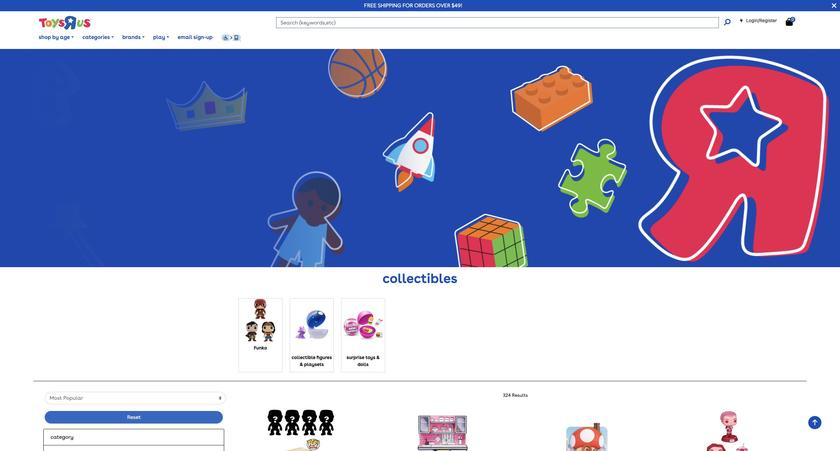 Task type: vqa. For each thing, say whether or not it's contained in the screenshot.
3-4 years button
no



Task type: locate. For each thing, give the bounding box(es) containing it.
funko
[[254, 346, 267, 351]]

miniverse make it mini kitchen image
[[417, 410, 471, 452]]

playsets
[[304, 362, 324, 368]]

0
[[792, 17, 795, 22]]

this icon serves as a link to download the essential accessibility assistive technology app for individuals with physical disabilities. it is featured as part of our commitment to diversity and inclusion. image
[[221, 34, 241, 41]]

login/register
[[747, 18, 777, 23]]

menu bar
[[34, 26, 841, 49]]

collectible figures & playsets image image
[[290, 299, 334, 352]]

1 vertical spatial &
[[300, 362, 303, 368]]

& down the collectible
[[300, 362, 303, 368]]

collectible figures & playsets
[[292, 355, 332, 368]]

0 vertical spatial &
[[377, 355, 380, 361]]

funko image image
[[239, 299, 282, 342]]

collectible
[[292, 355, 316, 361]]

0 horizontal spatial &
[[300, 362, 303, 368]]

reset button
[[45, 412, 223, 424]]

free shipping for orders over $49!
[[364, 2, 463, 9]]

by
[[52, 34, 59, 40]]

1 horizontal spatial &
[[377, 355, 380, 361]]

& right toys
[[377, 355, 380, 361]]

results
[[512, 393, 528, 399]]

& inside 'surprise toys & dolls'
[[377, 355, 380, 361]]

& inside collectible figures & playsets
[[300, 362, 303, 368]]

categories button
[[78, 29, 118, 46]]

shop by age button
[[34, 29, 78, 46]]

funko pop! season 3 valentines star wars collectors set image
[[697, 410, 764, 452]]

world of super mario nintendo 2.5" deluxe toad house playset image
[[560, 410, 614, 452]]

toys r us image
[[39, 15, 92, 30]]

collectible figures & playsets link
[[290, 299, 334, 369]]

email
[[178, 34, 192, 40]]

shop
[[39, 34, 51, 40]]

brands button
[[118, 29, 149, 46]]

orders
[[414, 2, 435, 9]]

&
[[377, 355, 380, 361], [300, 362, 303, 368]]

None search field
[[276, 17, 731, 28]]

login/register button
[[740, 17, 777, 24]]

shipping
[[378, 2, 401, 9]]

324
[[503, 393, 511, 399]]

play button
[[149, 29, 174, 46]]

for
[[403, 2, 413, 9]]

free
[[364, 2, 377, 9]]

shop by age
[[39, 34, 70, 40]]



Task type: describe. For each thing, give the bounding box(es) containing it.
dolls
[[358, 362, 369, 368]]

& for collectible figures & playsets
[[300, 362, 303, 368]]

surprise toys & dolls link
[[342, 299, 385, 369]]

menu bar containing shop by age
[[34, 26, 841, 49]]

product-tab tab panel
[[39, 393, 802, 452]]

play
[[153, 34, 165, 40]]

close button image
[[832, 2, 837, 9]]

funko pop! mystery bundle image
[[268, 410, 334, 452]]

brands
[[122, 34, 141, 40]]

$49!
[[452, 2, 463, 9]]

funko link
[[239, 299, 282, 352]]

surprise toys & dolls image image
[[342, 299, 385, 352]]

categories
[[82, 34, 110, 40]]

category element
[[51, 434, 218, 442]]

collectibles
[[383, 271, 458, 287]]

age
[[60, 34, 70, 40]]

Enter Keyword or Item No. search field
[[276, 17, 719, 28]]

surprise
[[347, 355, 365, 361]]

sign-
[[193, 34, 206, 40]]

reset
[[127, 415, 141, 421]]

toys
[[366, 355, 375, 361]]

0 link
[[786, 17, 800, 26]]

up
[[206, 34, 213, 40]]

figures
[[317, 355, 332, 361]]

over
[[436, 2, 451, 9]]

free shipping for orders over $49! link
[[364, 2, 463, 9]]

& for surprise toys & dolls
[[377, 355, 380, 361]]

email sign-up
[[178, 34, 213, 40]]

email sign-up link
[[174, 29, 217, 46]]

surprise toys & dolls
[[347, 355, 380, 368]]

324 results
[[503, 393, 528, 399]]

collectibles main content
[[0, 49, 841, 452]]

shopping bag image
[[786, 18, 793, 26]]

category
[[51, 435, 74, 441]]



